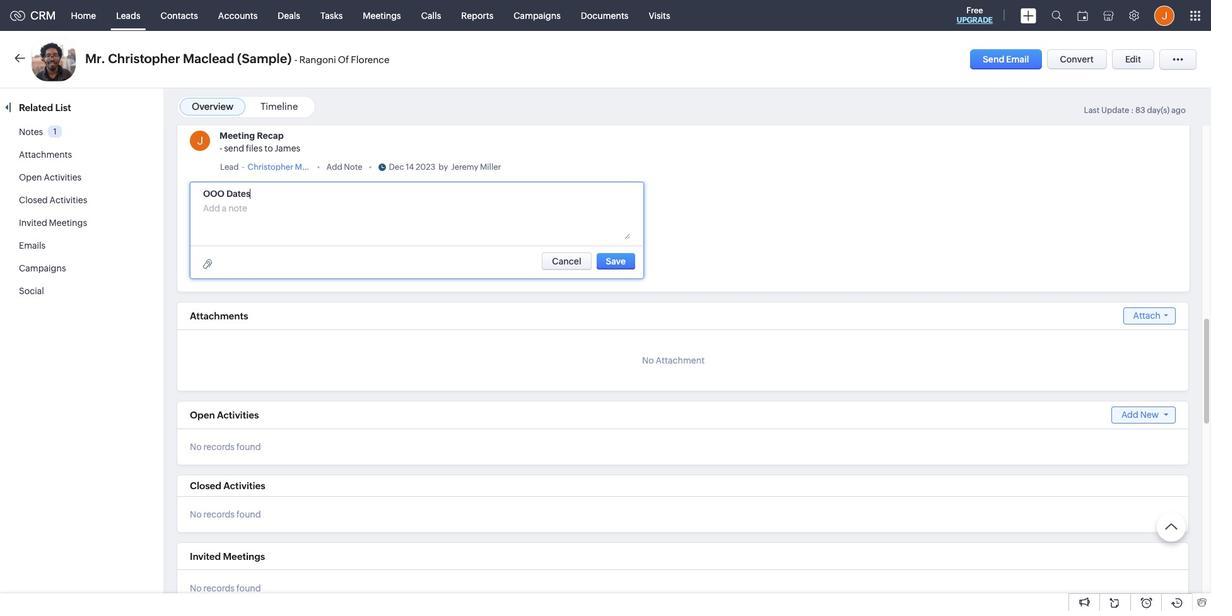 Task type: vqa. For each thing, say whether or not it's contained in the screenshot.
Previous Record "image"
no



Task type: locate. For each thing, give the bounding box(es) containing it.
2 vertical spatial records
[[204, 583, 235, 593]]

0 vertical spatial campaigns
[[514, 10, 561, 21]]

0 vertical spatial christopher
[[108, 51, 180, 66]]

related list
[[19, 102, 73, 113]]

attachment
[[656, 355, 705, 365]]

mr. christopher maclead (sample) - rangoni of florence
[[85, 51, 390, 66]]

campaigns link down emails link at the top left
[[19, 263, 66, 273]]

timeline link
[[261, 101, 298, 112]]

2 vertical spatial -
[[242, 162, 245, 172]]

closed activities link
[[19, 195, 87, 205]]

christopher
[[108, 51, 180, 66], [248, 162, 293, 172]]

0 vertical spatial invited meetings
[[19, 218, 87, 228]]

1 vertical spatial no records found
[[190, 509, 261, 519]]

edit
[[1126, 54, 1142, 64]]

send email
[[984, 54, 1030, 64]]

1 horizontal spatial add
[[1122, 410, 1139, 420]]

1 horizontal spatial closed
[[190, 480, 222, 491]]

maclead down james
[[295, 162, 328, 172]]

1 vertical spatial campaigns link
[[19, 263, 66, 273]]

1 horizontal spatial attachments
[[190, 311, 248, 321]]

crm
[[30, 9, 56, 22]]

1 vertical spatial open activities
[[190, 410, 259, 420]]

profile element
[[1148, 0, 1183, 31]]

1 vertical spatial attachments
[[190, 311, 248, 321]]

deals
[[278, 10, 300, 21]]

0 horizontal spatial christopher
[[108, 51, 180, 66]]

1 horizontal spatial closed activities
[[190, 480, 266, 491]]

meetings
[[363, 10, 401, 21], [49, 218, 87, 228], [223, 551, 265, 562]]

- inside meeting recap - send files to james
[[220, 143, 222, 153]]

1 vertical spatial christopher
[[248, 162, 293, 172]]

1 horizontal spatial open activities
[[190, 410, 259, 420]]

None button
[[542, 252, 592, 270], [597, 253, 636, 270], [542, 252, 592, 270], [597, 253, 636, 270]]

upgrade
[[957, 16, 994, 25]]

0 horizontal spatial add
[[327, 162, 343, 172]]

1 vertical spatial -
[[220, 143, 222, 153]]

14
[[406, 162, 414, 172]]

0 vertical spatial maclead
[[183, 51, 235, 66]]

0 vertical spatial no records found
[[190, 442, 261, 452]]

0 vertical spatial open
[[19, 172, 42, 182]]

1 • from the left
[[317, 162, 320, 172]]

0 horizontal spatial closed
[[19, 195, 48, 205]]

- left rangoni
[[295, 54, 298, 65]]

1 vertical spatial records
[[204, 509, 235, 519]]

0 horizontal spatial •
[[317, 162, 320, 172]]

invited meetings link
[[19, 218, 87, 228]]

0 vertical spatial meetings
[[363, 10, 401, 21]]

2 vertical spatial no records found
[[190, 583, 261, 593]]

1 vertical spatial open
[[190, 410, 215, 420]]

logo image
[[10, 10, 25, 21]]

search element
[[1045, 0, 1071, 31]]

leads link
[[106, 0, 151, 31]]

1 vertical spatial found
[[237, 509, 261, 519]]

open
[[19, 172, 42, 182], [190, 410, 215, 420]]

1 vertical spatial maclead
[[295, 162, 328, 172]]

2023
[[416, 162, 436, 172]]

add
[[327, 162, 343, 172], [1122, 410, 1139, 420]]

1 vertical spatial add
[[1122, 410, 1139, 420]]

2 records from the top
[[204, 509, 235, 519]]

home
[[71, 10, 96, 21]]

invited
[[19, 218, 47, 228], [190, 551, 221, 562]]

crm link
[[10, 9, 56, 22]]

0 horizontal spatial -
[[220, 143, 222, 153]]

closed activities
[[19, 195, 87, 205], [190, 480, 266, 491]]

(sample) left dec
[[329, 162, 363, 172]]

rangoni
[[300, 54, 336, 65]]

convert
[[1061, 54, 1094, 64]]

send email button
[[971, 49, 1042, 69]]

0 horizontal spatial campaigns
[[19, 263, 66, 273]]

to
[[265, 143, 273, 153]]

add left note
[[327, 162, 343, 172]]

1 vertical spatial invited
[[190, 551, 221, 562]]

•
[[317, 162, 320, 172], [369, 162, 372, 172]]

no records found
[[190, 442, 261, 452], [190, 509, 261, 519], [190, 583, 261, 593]]

by jeremy miller
[[439, 162, 501, 172]]

1 horizontal spatial invited meetings
[[190, 551, 265, 562]]

0 horizontal spatial open
[[19, 172, 42, 182]]

no records found for activities
[[190, 509, 261, 519]]

attachments link
[[19, 150, 72, 160]]

1 horizontal spatial -
[[242, 162, 245, 172]]

1 horizontal spatial •
[[369, 162, 372, 172]]

• left add note link
[[317, 162, 320, 172]]

closed
[[19, 195, 48, 205], [190, 480, 222, 491]]

3 found from the top
[[237, 583, 261, 593]]

list
[[55, 102, 71, 113]]

0 horizontal spatial (sample)
[[237, 51, 292, 66]]

social link
[[19, 286, 44, 296]]

1 horizontal spatial open
[[190, 410, 215, 420]]

1 horizontal spatial campaigns link
[[504, 0, 571, 31]]

found
[[237, 442, 261, 452], [237, 509, 261, 519], [237, 583, 261, 593]]

Add a title... text field
[[203, 187, 298, 200]]

- inside mr. christopher maclead (sample) - rangoni of florence
[[295, 54, 298, 65]]

campaigns link
[[504, 0, 571, 31], [19, 263, 66, 273]]

activities
[[44, 172, 82, 182], [50, 195, 87, 205], [217, 410, 259, 420], [224, 480, 266, 491]]

1 vertical spatial meetings
[[49, 218, 87, 228]]

christopher maclead (sample) link
[[248, 161, 363, 174]]

2 horizontal spatial -
[[295, 54, 298, 65]]

0 vertical spatial found
[[237, 442, 261, 452]]

83
[[1136, 105, 1146, 115]]

1 horizontal spatial invited
[[190, 551, 221, 562]]

of
[[338, 54, 349, 65]]

0 horizontal spatial open activities
[[19, 172, 82, 182]]

attachments
[[19, 150, 72, 160], [190, 311, 248, 321]]

send
[[984, 54, 1005, 64]]

• add note •
[[317, 162, 372, 172]]

no
[[643, 355, 654, 365], [190, 442, 202, 452], [190, 509, 202, 519], [190, 583, 202, 593]]

contacts
[[161, 10, 198, 21]]

1 horizontal spatial christopher
[[248, 162, 293, 172]]

0 vertical spatial records
[[204, 442, 235, 452]]

- right lead at left top
[[242, 162, 245, 172]]

email
[[1007, 54, 1030, 64]]

1 no records found from the top
[[190, 442, 261, 452]]

campaigns right reports link
[[514, 10, 561, 21]]

1 vertical spatial invited meetings
[[190, 551, 265, 562]]

2 found from the top
[[237, 509, 261, 519]]

3 records from the top
[[204, 583, 235, 593]]

0 vertical spatial -
[[295, 54, 298, 65]]

3 no records found from the top
[[190, 583, 261, 593]]

add left new on the bottom
[[1122, 410, 1139, 420]]

campaigns
[[514, 10, 561, 21], [19, 263, 66, 273]]

miller
[[480, 162, 501, 172]]

campaigns link right reports
[[504, 0, 571, 31]]

1 horizontal spatial (sample)
[[329, 162, 363, 172]]

1 vertical spatial campaigns
[[19, 263, 66, 273]]

2 vertical spatial found
[[237, 583, 261, 593]]

maclead up overview link
[[183, 51, 235, 66]]

notes
[[19, 127, 43, 137]]

1 vertical spatial closed activities
[[190, 480, 266, 491]]

related
[[19, 102, 53, 113]]

0 horizontal spatial attachments
[[19, 150, 72, 160]]

0 horizontal spatial invited meetings
[[19, 218, 87, 228]]

2 vertical spatial meetings
[[223, 551, 265, 562]]

search image
[[1052, 10, 1063, 21]]

campaigns down emails link at the top left
[[19, 263, 66, 273]]

jeremy
[[451, 162, 479, 172]]

christopher down leads
[[108, 51, 180, 66]]

update
[[1102, 105, 1130, 115]]

0 vertical spatial attachments
[[19, 150, 72, 160]]

• right note
[[369, 162, 372, 172]]

invited meetings
[[19, 218, 87, 228], [190, 551, 265, 562]]

0 horizontal spatial meetings
[[49, 218, 87, 228]]

christopher down "to"
[[248, 162, 293, 172]]

0 vertical spatial open activities
[[19, 172, 82, 182]]

- left "send"
[[220, 143, 222, 153]]

calls
[[421, 10, 441, 21]]

0 vertical spatial closed activities
[[19, 195, 87, 205]]

2 no records found from the top
[[190, 509, 261, 519]]

(sample) down deals
[[237, 51, 292, 66]]

florence
[[351, 54, 390, 65]]

0 horizontal spatial invited
[[19, 218, 47, 228]]

records
[[204, 442, 235, 452], [204, 509, 235, 519], [204, 583, 235, 593]]

reports link
[[451, 0, 504, 31]]

ago
[[1172, 105, 1187, 115]]

0 vertical spatial add
[[327, 162, 343, 172]]

-
[[295, 54, 298, 65], [220, 143, 222, 153], [242, 162, 245, 172]]



Task type: describe. For each thing, give the bounding box(es) containing it.
1 vertical spatial closed
[[190, 480, 222, 491]]

files
[[246, 143, 263, 153]]

dec 14 2023
[[389, 162, 436, 172]]

0 vertical spatial invited
[[19, 218, 47, 228]]

home link
[[61, 0, 106, 31]]

reports
[[462, 10, 494, 21]]

attach
[[1134, 311, 1161, 321]]

timeline
[[261, 101, 298, 112]]

calendar image
[[1078, 10, 1089, 21]]

lead - christopher maclead (sample)
[[220, 162, 363, 172]]

by
[[439, 162, 448, 172]]

emails link
[[19, 240, 46, 251]]

0 horizontal spatial maclead
[[183, 51, 235, 66]]

documents link
[[571, 0, 639, 31]]

visits link
[[639, 0, 681, 31]]

no records found for meetings
[[190, 583, 261, 593]]

meeting recap - send files to james
[[220, 131, 301, 153]]

records for closed
[[204, 509, 235, 519]]

0 vertical spatial closed
[[19, 195, 48, 205]]

0 vertical spatial campaigns link
[[504, 0, 571, 31]]

day(s)
[[1148, 105, 1170, 115]]

1 vertical spatial (sample)
[[329, 162, 363, 172]]

convert button
[[1047, 49, 1108, 69]]

notes link
[[19, 127, 43, 137]]

lead
[[220, 162, 239, 172]]

found for invited meetings
[[237, 583, 261, 593]]

meetings link
[[353, 0, 411, 31]]

:
[[1132, 105, 1134, 115]]

1 horizontal spatial maclead
[[295, 162, 328, 172]]

2 horizontal spatial meetings
[[363, 10, 401, 21]]

1 found from the top
[[237, 442, 261, 452]]

overview link
[[192, 101, 234, 112]]

last update : 83 day(s) ago
[[1085, 105, 1187, 115]]

mr.
[[85, 51, 105, 66]]

recap
[[257, 131, 284, 141]]

add new
[[1122, 410, 1160, 420]]

free
[[967, 6, 984, 15]]

tasks
[[321, 10, 343, 21]]

1 records from the top
[[204, 442, 235, 452]]

free upgrade
[[957, 6, 994, 25]]

last
[[1085, 105, 1100, 115]]

1 horizontal spatial campaigns
[[514, 10, 561, 21]]

accounts link
[[208, 0, 268, 31]]

open activities link
[[19, 172, 82, 182]]

attach link
[[1124, 307, 1177, 324]]

add note link
[[327, 161, 363, 174]]

profile image
[[1155, 5, 1175, 26]]

meeting
[[220, 131, 255, 141]]

create menu element
[[1014, 0, 1045, 31]]

records for invited
[[204, 583, 235, 593]]

no attachment
[[643, 355, 705, 365]]

james
[[275, 143, 301, 153]]

social
[[19, 286, 44, 296]]

found for closed activities
[[237, 509, 261, 519]]

calls link
[[411, 0, 451, 31]]

edit button
[[1113, 49, 1155, 69]]

Add a note text field
[[203, 201, 631, 239]]

tasks link
[[311, 0, 353, 31]]

accounts
[[218, 10, 258, 21]]

2 • from the left
[[369, 162, 372, 172]]

0 vertical spatial (sample)
[[237, 51, 292, 66]]

create menu image
[[1021, 8, 1037, 23]]

leads
[[116, 10, 141, 21]]

deals link
[[268, 0, 311, 31]]

new
[[1141, 410, 1160, 420]]

dec
[[389, 162, 404, 172]]

emails
[[19, 240, 46, 251]]

1
[[53, 127, 57, 136]]

0 horizontal spatial campaigns link
[[19, 263, 66, 273]]

0 horizontal spatial closed activities
[[19, 195, 87, 205]]

contacts link
[[151, 0, 208, 31]]

documents
[[581, 10, 629, 21]]

note
[[344, 162, 363, 172]]

1 horizontal spatial meetings
[[223, 551, 265, 562]]

send
[[224, 143, 244, 153]]

visits
[[649, 10, 671, 21]]

overview
[[192, 101, 234, 112]]



